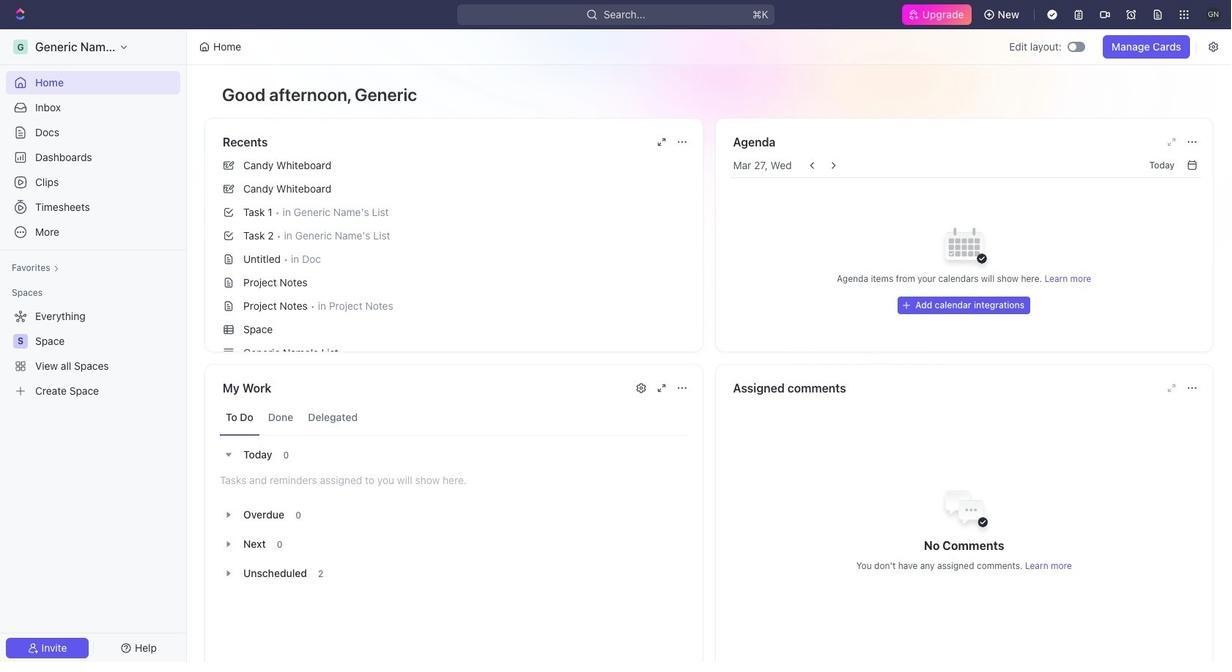 Task type: locate. For each thing, give the bounding box(es) containing it.
space, , element
[[13, 334, 28, 349]]

tree
[[6, 305, 180, 403]]

generic name's workspace, , element
[[13, 40, 28, 54]]

tab list
[[220, 400, 688, 436]]



Task type: describe. For each thing, give the bounding box(es) containing it.
sidebar navigation
[[0, 29, 190, 662]]

tree inside sidebar navigation
[[6, 305, 180, 403]]



Task type: vqa. For each thing, say whether or not it's contained in the screenshot.
business time Icon
no



